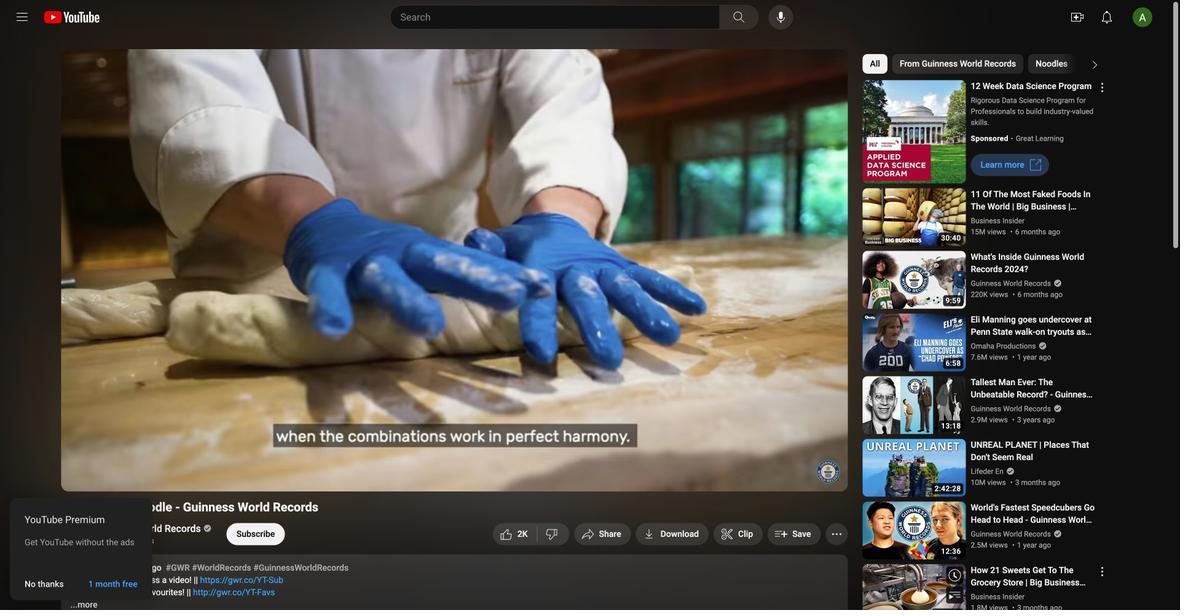Task type: locate. For each thing, give the bounding box(es) containing it.
None text field
[[25, 580, 64, 590], [88, 580, 138, 590], [25, 580, 64, 590], [88, 580, 138, 590]]

what's inside guinness world records 2024? by guinness world records 220,048 views 6 months ago 9 minutes, 59 seconds element
[[971, 251, 1095, 276]]

verified image down the world's fastest speedcubers go head to head - guinness world records by guinness world records 2,547,897 views 1 year ago 12 minutes, 36 seconds element
[[1051, 530, 1062, 539]]

verified image for 6 minutes, 58 seconds element
[[1036, 342, 1047, 350]]

verified image for the "12 minutes, 36 seconds" element at the bottom right of page
[[1051, 530, 1062, 539]]

verified image for 9 minutes, 59 seconds element
[[1051, 279, 1062, 288]]

verified image down unreal planet | places that don't seem real by lifeder en 10,858,949 views 3 months ago 2 hours, 42 minutes element
[[1004, 467, 1015, 476]]

verified image
[[1051, 405, 1062, 413]]

verified image
[[1051, 279, 1062, 288], [1036, 342, 1047, 350], [1004, 467, 1015, 476], [201, 524, 212, 533], [1051, 530, 1062, 539]]

avatar image image
[[1133, 7, 1153, 27]]

11 of the most faked foods in the world | big business | insider business by business insider 15,030,241 views 6 months ago 30 minutes element
[[971, 188, 1095, 213]]

None search field
[[368, 5, 762, 30]]

6 minutes, 58 seconds element
[[946, 360, 961, 367]]

verified image down what's inside guinness world records 2024? by guinness world records 220,048 views 6 months ago 9 minutes, 59 seconds element
[[1051, 279, 1062, 288]]

tab list
[[863, 49, 1181, 79]]

13 minutes, 18 seconds element
[[942, 423, 961, 430]]

verified image down eli manning goes undercover at penn state walk-on tryouts as "chad powers" by omaha productions 7,657,272 views 1 year ago 6 minutes, 58 seconds "element"
[[1036, 342, 1047, 350]]

autoplay is on image
[[665, 473, 687, 482]]

None text field
[[981, 160, 1025, 170], [237, 529, 275, 539], [661, 529, 699, 539], [981, 160, 1025, 170], [237, 529, 275, 539], [661, 529, 699, 539]]

2 hours, 42 minutes, 28 seconds element
[[935, 485, 961, 493]]



Task type: vqa. For each thing, say whether or not it's contained in the screenshot.
leftmost history
no



Task type: describe. For each thing, give the bounding box(es) containing it.
how 21 sweets get to the grocery store | big business marathon | business insider by business insider 1,864,471 views 3 months ago 2 hours, 44 minutes element
[[971, 565, 1095, 589]]

sponsored image
[[971, 133, 1016, 144]]

12 minutes, 36 seconds element
[[942, 548, 961, 556]]

30 minutes, 40 seconds element
[[942, 235, 961, 242]]

Search text field
[[401, 9, 717, 25]]

eli manning goes undercover at penn state walk-on tryouts as "chad powers" by omaha productions 7,657,272 views 1 year ago 6 minutes, 58 seconds element
[[971, 314, 1095, 338]]

seek slider slider
[[69, 453, 841, 465]]

unreal planet | places that don't seem real by lifeder en 10,858,949 views 3 months ago 2 hours, 42 minutes element
[[971, 439, 1095, 464]]

world's fastest speedcubers go head to head - guinness world records by guinness world records 2,547,897 views 1 year ago 12 minutes, 36 seconds element
[[971, 502, 1095, 527]]

verified image for 2 hours, 42 minutes, 28 seconds element
[[1004, 467, 1015, 476]]

11.9 million subscribers element
[[93, 536, 210, 547]]

verified image up the '11.9 million subscribers' element
[[201, 524, 212, 533]]

9 minutes, 59 seconds element
[[946, 297, 961, 305]]

youtube video player element
[[61, 49, 848, 492]]

tallest man ever: the unbeatable record? - guinness world records by guinness world records 2,944,297 views 3 years ago 13 minutes, 18 seconds element
[[971, 377, 1095, 401]]



